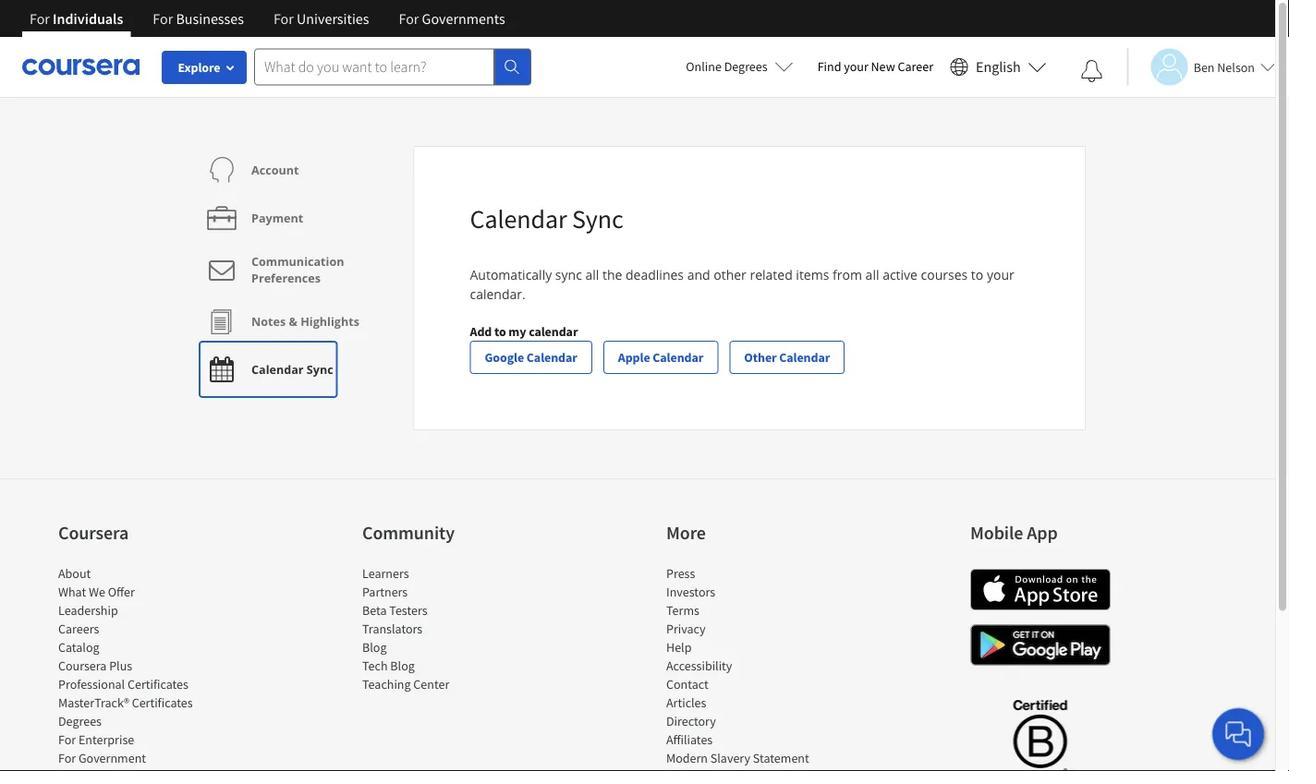 Task type: vqa. For each thing, say whether or not it's contained in the screenshot.
my
yes



Task type: locate. For each thing, give the bounding box(es) containing it.
sync up the
[[572, 203, 623, 235]]

degrees right the 'online' at top
[[724, 58, 768, 75]]

tech blog link
[[362, 658, 415, 675]]

teaching
[[362, 676, 411, 693]]

preferences
[[251, 270, 321, 286]]

calendar down calendar
[[527, 349, 577, 366]]

None search field
[[254, 49, 531, 85]]

explore button
[[162, 51, 247, 84]]

your inside automatically sync all the deadlines and other related items from all active courses to your calendar.
[[987, 266, 1014, 284]]

degrees
[[724, 58, 768, 75], [58, 713, 102, 730]]

teaching center link
[[362, 676, 449, 693]]

coursera
[[58, 522, 129, 545], [58, 658, 107, 675]]

1 vertical spatial sync
[[307, 362, 333, 377]]

chat with us image
[[1223, 720, 1253, 749]]

help
[[666, 639, 692, 656]]

statement
[[753, 750, 809, 767]]

0 horizontal spatial degrees
[[58, 713, 102, 730]]

certificates
[[127, 676, 188, 693], [132, 695, 193, 712]]

coursera image
[[22, 52, 140, 82]]

all left the
[[585, 266, 599, 284]]

items
[[796, 266, 829, 284]]

1 horizontal spatial sync
[[572, 203, 623, 235]]

1 horizontal spatial your
[[987, 266, 1014, 284]]

professional certificates link
[[58, 676, 188, 693]]

list item
[[58, 768, 215, 772], [666, 768, 823, 772]]

1 horizontal spatial degrees
[[724, 58, 768, 75]]

get it on google play image
[[970, 625, 1111, 666]]

show notifications image
[[1081, 60, 1103, 82]]

english button
[[943, 37, 1054, 97]]

calendar sync
[[470, 203, 623, 235], [251, 362, 333, 377]]

for left governments
[[399, 9, 419, 28]]

investors link
[[666, 584, 715, 601]]

courses
[[921, 266, 968, 284]]

coursera down catalog link
[[58, 658, 107, 675]]

calendar sync down &
[[251, 362, 333, 377]]

calendar sync up sync
[[470, 203, 623, 235]]

1 vertical spatial certificates
[[132, 695, 193, 712]]

for for businesses
[[153, 9, 173, 28]]

calendar for google
[[527, 349, 577, 366]]

calendar right apple
[[653, 349, 703, 366]]

list containing press
[[666, 565, 823, 772]]

for left universities
[[273, 9, 294, 28]]

1 list from the left
[[58, 565, 215, 772]]

find your new career link
[[808, 55, 943, 79]]

partners link
[[362, 584, 408, 601]]

1 vertical spatial to
[[494, 323, 506, 340]]

apple calendar button
[[603, 341, 718, 374]]

testers
[[389, 602, 427, 619]]

careers link
[[58, 621, 99, 638]]

your inside "link"
[[844, 58, 868, 75]]

1 horizontal spatial list
[[362, 565, 519, 694]]

active
[[883, 266, 918, 284]]

deadlines
[[626, 266, 684, 284]]

translators link
[[362, 621, 422, 638]]

calendar.
[[470, 286, 526, 303]]

list item down 'government'
[[58, 768, 215, 772]]

calendar inside other calendar button
[[779, 349, 830, 366]]

other calendar
[[744, 349, 830, 366]]

0 horizontal spatial list item
[[58, 768, 215, 772]]

0 vertical spatial coursera
[[58, 522, 129, 545]]

coursera plus link
[[58, 658, 132, 675]]

mobile
[[970, 522, 1023, 545]]

your right find
[[844, 58, 868, 75]]

modern
[[666, 750, 708, 767]]

notes & highlights
[[251, 314, 359, 329]]

1 vertical spatial degrees
[[58, 713, 102, 730]]

articles
[[666, 695, 706, 712]]

translators
[[362, 621, 422, 638]]

press
[[666, 566, 695, 582]]

accessibility link
[[666, 658, 732, 675]]

0 horizontal spatial blog
[[362, 639, 387, 656]]

what
[[58, 584, 86, 601]]

add
[[470, 323, 492, 340]]

privacy
[[666, 621, 706, 638]]

for left individuals
[[30, 9, 50, 28]]

1 horizontal spatial blog
[[390, 658, 415, 675]]

2 all from the left
[[865, 266, 879, 284]]

3 list from the left
[[666, 565, 823, 772]]

directory link
[[666, 713, 716, 730]]

1 horizontal spatial calendar sync
[[470, 203, 623, 235]]

0 vertical spatial blog
[[362, 639, 387, 656]]

related
[[750, 266, 793, 284]]

coursera up about
[[58, 522, 129, 545]]

0 horizontal spatial sync
[[307, 362, 333, 377]]

0 vertical spatial to
[[971, 266, 983, 284]]

0 vertical spatial your
[[844, 58, 868, 75]]

for down for enterprise 'link'
[[58, 750, 76, 767]]

ben nelson button
[[1127, 49, 1275, 85]]

0 horizontal spatial list
[[58, 565, 215, 772]]

degrees down mastertrack®
[[58, 713, 102, 730]]

calendar sync link
[[203, 346, 333, 394]]

0 horizontal spatial your
[[844, 58, 868, 75]]

list for community
[[362, 565, 519, 694]]

2 list from the left
[[362, 565, 519, 694]]

sync
[[572, 203, 623, 235], [307, 362, 333, 377]]

&
[[289, 314, 297, 329]]

payment link
[[203, 194, 303, 242]]

list item down modern slavery statement link
[[666, 768, 823, 772]]

businesses
[[176, 9, 244, 28]]

calendar right other
[[779, 349, 830, 366]]

to left my
[[494, 323, 506, 340]]

2 list item from the left
[[666, 768, 823, 772]]

list containing about
[[58, 565, 215, 772]]

1 horizontal spatial to
[[971, 266, 983, 284]]

1 vertical spatial calendar sync
[[251, 362, 333, 377]]

sync down highlights at the top
[[307, 362, 333, 377]]

my
[[509, 323, 526, 340]]

2 coursera from the top
[[58, 658, 107, 675]]

find
[[817, 58, 841, 75]]

your right the courses
[[987, 266, 1014, 284]]

other
[[714, 266, 746, 284]]

blog up the tech
[[362, 639, 387, 656]]

1 horizontal spatial list item
[[666, 768, 823, 772]]

list for more
[[666, 565, 823, 772]]

for left businesses
[[153, 9, 173, 28]]

calendar inside apple calendar button
[[653, 349, 703, 366]]

the
[[602, 266, 622, 284]]

0 horizontal spatial calendar sync
[[251, 362, 333, 377]]

list
[[58, 565, 215, 772], [362, 565, 519, 694], [666, 565, 823, 772]]

calendar down notes & highlights link
[[251, 362, 304, 377]]

all right "from"
[[865, 266, 879, 284]]

for down degrees "link"
[[58, 732, 76, 748]]

for governments
[[399, 9, 505, 28]]

0 horizontal spatial to
[[494, 323, 506, 340]]

to
[[971, 266, 983, 284], [494, 323, 506, 340]]

0 horizontal spatial all
[[585, 266, 599, 284]]

list containing learners
[[362, 565, 519, 694]]

2 horizontal spatial list
[[666, 565, 823, 772]]

google calendar
[[485, 349, 577, 366]]

0 vertical spatial degrees
[[724, 58, 768, 75]]

1 horizontal spatial all
[[865, 266, 879, 284]]

english
[[976, 58, 1021, 76]]

partners
[[362, 584, 408, 601]]

0 vertical spatial calendar sync
[[470, 203, 623, 235]]

certificates down professional certificates link
[[132, 695, 193, 712]]

1 list item from the left
[[58, 768, 215, 772]]

professional
[[58, 676, 125, 693]]

accessibility
[[666, 658, 732, 675]]

logo of certified b corporation image
[[1002, 689, 1078, 772]]

banner navigation
[[15, 0, 520, 51]]

blog up "teaching center" link
[[390, 658, 415, 675]]

1 vertical spatial your
[[987, 266, 1014, 284]]

governments
[[422, 9, 505, 28]]

account settings element
[[189, 146, 414, 394]]

certificates up mastertrack® certificates link
[[127, 676, 188, 693]]

calendar inside google calendar button
[[527, 349, 577, 366]]

What do you want to learn? text field
[[254, 49, 494, 85]]

leadership link
[[58, 602, 118, 619]]

to right the courses
[[971, 266, 983, 284]]

1 vertical spatial coursera
[[58, 658, 107, 675]]

contact link
[[666, 676, 708, 693]]

tech
[[362, 658, 388, 675]]



Task type: describe. For each thing, give the bounding box(es) containing it.
to inside automatically sync all the deadlines and other related items from all active courses to your calendar.
[[971, 266, 983, 284]]

ben
[[1194, 59, 1215, 75]]

calendar sync inside the account settings element
[[251, 362, 333, 377]]

catalog
[[58, 639, 99, 656]]

help link
[[666, 639, 692, 656]]

directory
[[666, 713, 716, 730]]

press link
[[666, 566, 695, 582]]

about
[[58, 566, 91, 582]]

communication
[[251, 254, 344, 269]]

account link
[[203, 146, 299, 194]]

blog link
[[362, 639, 387, 656]]

mastertrack® certificates link
[[58, 695, 193, 712]]

for individuals
[[30, 9, 123, 28]]

other calendar button
[[729, 341, 845, 374]]

beta testers link
[[362, 602, 427, 619]]

career
[[898, 58, 933, 75]]

catalog link
[[58, 639, 99, 656]]

affiliates
[[666, 732, 713, 748]]

1 all from the left
[[585, 266, 599, 284]]

communication preferences
[[251, 254, 344, 286]]

sync inside the account settings element
[[307, 362, 333, 377]]

notes & highlights link
[[203, 298, 359, 346]]

automatically sync all the deadlines and other related items from all active courses to your calendar.
[[470, 266, 1014, 303]]

new
[[871, 58, 895, 75]]

about what we offer leadership careers catalog coursera plus professional certificates mastertrack® certificates degrees for enterprise for government
[[58, 566, 193, 767]]

articles link
[[666, 695, 706, 712]]

center
[[413, 676, 449, 693]]

contact
[[666, 676, 708, 693]]

list for coursera
[[58, 565, 215, 772]]

offer
[[108, 584, 135, 601]]

add to my calendar
[[470, 323, 578, 340]]

learners
[[362, 566, 409, 582]]

for for individuals
[[30, 9, 50, 28]]

apple calendar
[[618, 349, 703, 366]]

1 vertical spatial blog
[[390, 658, 415, 675]]

for government link
[[58, 750, 146, 767]]

community
[[362, 522, 455, 545]]

calendar for other
[[779, 349, 830, 366]]

coursera inside about what we offer leadership careers catalog coursera plus professional certificates mastertrack® certificates degrees for enterprise for government
[[58, 658, 107, 675]]

for for governments
[[399, 9, 419, 28]]

google
[[485, 349, 524, 366]]

0 vertical spatial certificates
[[127, 676, 188, 693]]

universities
[[297, 9, 369, 28]]

learners partners beta testers translators blog tech blog teaching center
[[362, 566, 449, 693]]

terms link
[[666, 602, 699, 619]]

for businesses
[[153, 9, 244, 28]]

from
[[833, 266, 862, 284]]

1 coursera from the top
[[58, 522, 129, 545]]

for universities
[[273, 9, 369, 28]]

app
[[1027, 522, 1058, 545]]

about link
[[58, 566, 91, 582]]

calendar up the automatically
[[470, 203, 567, 235]]

individuals
[[53, 9, 123, 28]]

careers
[[58, 621, 99, 638]]

calendar inside calendar sync link
[[251, 362, 304, 377]]

download on the app store image
[[970, 569, 1111, 611]]

explore
[[178, 59, 220, 76]]

privacy link
[[666, 621, 706, 638]]

for for universities
[[273, 9, 294, 28]]

degrees inside popup button
[[724, 58, 768, 75]]

sync
[[555, 266, 582, 284]]

highlights
[[301, 314, 359, 329]]

more
[[666, 522, 706, 545]]

terms
[[666, 602, 699, 619]]

degrees inside about what we offer leadership careers catalog coursera plus professional certificates mastertrack® certificates degrees for enterprise for government
[[58, 713, 102, 730]]

google calendar button
[[470, 341, 592, 374]]

and
[[687, 266, 710, 284]]

enterprise
[[79, 732, 134, 748]]

list item for more
[[666, 768, 823, 772]]

notes
[[251, 314, 286, 329]]

press investors terms privacy help accessibility contact articles directory affiliates modern slavery statement
[[666, 566, 809, 767]]

calendar for apple
[[653, 349, 703, 366]]

what we offer link
[[58, 584, 135, 601]]

payment
[[251, 210, 303, 226]]

investors
[[666, 584, 715, 601]]

plus
[[109, 658, 132, 675]]

slavery
[[710, 750, 750, 767]]

degrees link
[[58, 713, 102, 730]]

list item for coursera
[[58, 768, 215, 772]]

apple
[[618, 349, 650, 366]]

0 vertical spatial sync
[[572, 203, 623, 235]]

beta
[[362, 602, 387, 619]]

account
[[251, 162, 299, 178]]

other
[[744, 349, 777, 366]]

online degrees button
[[671, 46, 808, 87]]

online
[[686, 58, 722, 75]]

calendar
[[529, 323, 578, 340]]



